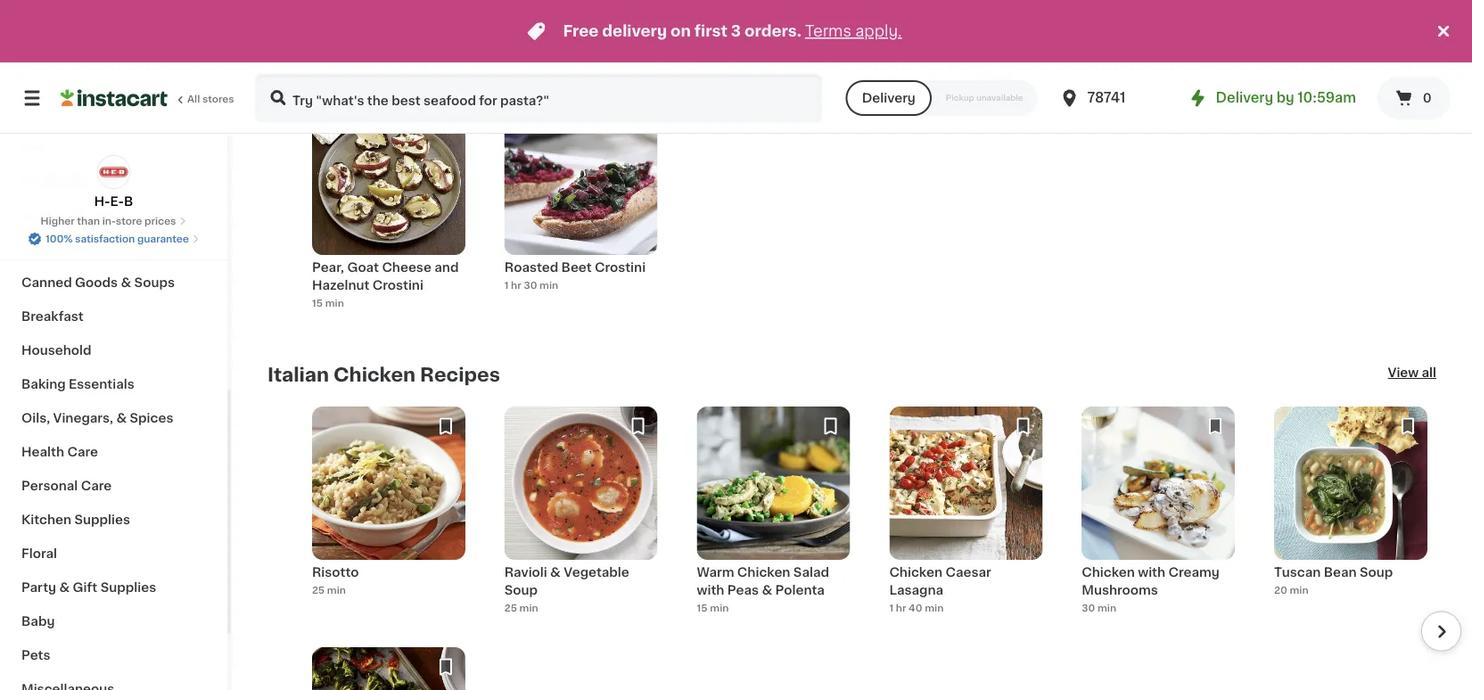 Task type: vqa. For each thing, say whether or not it's contained in the screenshot.


Task type: locate. For each thing, give the bounding box(es) containing it.
1 for chicken caesar lasagna
[[890, 604, 894, 614]]

dry goods & pasta link
[[11, 198, 217, 232]]

1 vertical spatial 25 min
[[505, 604, 539, 614]]

delivery for delivery by 10:59am
[[1216, 91, 1274, 104]]

25 min for risotto
[[312, 586, 346, 596]]

min down hazelnut
[[325, 299, 344, 309]]

1 vertical spatial 15 min
[[697, 604, 729, 614]]

hr for chicken caesar lasagna
[[896, 604, 907, 614]]

25 min
[[312, 586, 346, 596], [505, 604, 539, 614]]

than
[[77, 216, 100, 226]]

25 down ravioli on the left
[[505, 604, 517, 614]]

1 vertical spatial care
[[81, 480, 112, 492]]

oils,
[[21, 412, 50, 425]]

spices
[[130, 412, 173, 425]]

None search field
[[255, 73, 823, 123]]

0 horizontal spatial 1
[[505, 281, 509, 291]]

0 horizontal spatial delivery
[[862, 92, 916, 104]]

stores
[[202, 94, 234, 104]]

hr
[[511, 281, 522, 291], [896, 604, 907, 614]]

view all link
[[1389, 365, 1437, 386]]

& inside ravioli & vegetable soup
[[551, 567, 561, 580]]

min for warm chicken salad with peas & polenta
[[710, 604, 729, 614]]

supplies
[[74, 514, 130, 526], [101, 582, 156, 594]]

care for health care
[[67, 446, 98, 459]]

goods up 100%
[[48, 209, 91, 221]]

0 horizontal spatial 25 min
[[312, 586, 346, 596]]

recipe card group containing pear, goat cheese and hazelnut crostini
[[312, 102, 466, 322]]

chicken with creamy mushrooms
[[1082, 567, 1220, 597]]

min down 'risotto'
[[327, 586, 346, 596]]

chicken up 'mushrooms'
[[1082, 567, 1135, 580]]

limited time offer region
[[0, 0, 1434, 62]]

tuscan
[[1275, 567, 1321, 580]]

0 horizontal spatial crostini
[[373, 280, 424, 292]]

foods
[[84, 175, 123, 187]]

cheese
[[382, 262, 432, 275]]

0 vertical spatial goods
[[48, 209, 91, 221]]

1 horizontal spatial 15 min
[[697, 604, 729, 614]]

1 horizontal spatial hr
[[896, 604, 907, 614]]

health care link
[[11, 435, 217, 469]]

party
[[21, 582, 56, 594]]

min down tuscan
[[1290, 586, 1309, 596]]

peas
[[728, 585, 759, 597]]

prepared foods
[[21, 175, 123, 187]]

1 horizontal spatial 30
[[1082, 604, 1096, 614]]

condiments & sauces
[[21, 243, 165, 255]]

chicken inside chicken with creamy mushrooms
[[1082, 567, 1135, 580]]

1 vertical spatial crostini
[[373, 280, 424, 292]]

1 horizontal spatial 25
[[505, 604, 517, 614]]

kitchen supplies
[[21, 514, 130, 526]]

chicken inside "warm chicken salad with peas & polenta"
[[738, 567, 791, 580]]

1 vertical spatial with
[[697, 585, 725, 597]]

recipe card group containing warm chicken salad with peas & polenta
[[697, 407, 851, 627]]

15 down warm
[[697, 604, 708, 614]]

hr down roasted
[[511, 281, 522, 291]]

1 vertical spatial soup
[[505, 585, 538, 597]]

care down health care link
[[81, 480, 112, 492]]

0 horizontal spatial hr
[[511, 281, 522, 291]]

delivery down apply.
[[862, 92, 916, 104]]

all
[[1422, 367, 1437, 380]]

0 horizontal spatial 15 min
[[312, 299, 344, 309]]

25 min down ravioli on the left
[[505, 604, 539, 614]]

2 italian from the top
[[268, 366, 329, 385]]

& inside condiments & sauces link
[[104, 243, 114, 255]]

1 inside the item carousel region
[[890, 604, 894, 614]]

free delivery on first 3 orders. terms apply.
[[563, 24, 902, 39]]

1 vertical spatial 15
[[697, 604, 708, 614]]

kitchen
[[21, 514, 71, 526]]

italian
[[268, 61, 329, 80], [268, 366, 329, 385]]

vegetable
[[564, 567, 629, 580]]

15 inside the item carousel region
[[697, 604, 708, 614]]

sauces
[[117, 243, 165, 255]]

0 vertical spatial 25
[[312, 586, 325, 596]]

pets link
[[11, 639, 217, 673]]

0 horizontal spatial soup
[[505, 585, 538, 597]]

1 horizontal spatial soup
[[1360, 567, 1394, 580]]

30 inside the item carousel region
[[1082, 604, 1096, 614]]

delivery
[[1216, 91, 1274, 104], [862, 92, 916, 104]]

hr inside the item carousel region
[[896, 604, 907, 614]]

1 horizontal spatial 25 min
[[505, 604, 539, 614]]

1 horizontal spatial 1
[[890, 604, 894, 614]]

15 min down peas
[[697, 604, 729, 614]]

chicken up peas
[[738, 567, 791, 580]]

0 horizontal spatial 15
[[312, 299, 323, 309]]

0 button
[[1378, 77, 1451, 120]]

italian for italian chicken recipes
[[268, 366, 329, 385]]

goat
[[347, 262, 379, 275]]

delivery left by
[[1216, 91, 1274, 104]]

0 vertical spatial hr
[[511, 281, 522, 291]]

satisfaction
[[75, 234, 135, 244]]

recipe card group containing tuscan bean soup
[[1275, 407, 1428, 627]]

crostini right beet
[[595, 262, 646, 275]]

0 horizontal spatial with
[[697, 585, 725, 597]]

kitchen supplies link
[[11, 503, 217, 537]]

1 vertical spatial hr
[[896, 604, 907, 614]]

higher
[[41, 216, 75, 226]]

recipe card group containing chicken caesar lasagna
[[890, 407, 1043, 627]]

min down ravioli on the left
[[520, 604, 539, 614]]

crostini down cheese
[[373, 280, 424, 292]]

0 vertical spatial care
[[67, 446, 98, 459]]

1 vertical spatial supplies
[[101, 582, 156, 594]]

delivery inside button
[[862, 92, 916, 104]]

& inside party & gift supplies link
[[59, 582, 70, 594]]

1 vertical spatial 25
[[505, 604, 517, 614]]

20 min
[[1275, 586, 1309, 596]]

with up 'mushrooms'
[[1139, 567, 1166, 580]]

15 down hazelnut
[[312, 299, 323, 309]]

prepared foods link
[[11, 164, 217, 198]]

care
[[67, 446, 98, 459], [81, 480, 112, 492]]

chicken up the lasagna
[[890, 567, 943, 580]]

30 min
[[1082, 604, 1117, 614]]

Search field
[[257, 75, 821, 121]]

1 vertical spatial 1
[[890, 604, 894, 614]]

item carousel region
[[268, 407, 1462, 690]]

condiments & sauces link
[[11, 232, 217, 266]]

in-
[[102, 216, 116, 226]]

store
[[116, 216, 142, 226]]

hr left 40
[[896, 604, 907, 614]]

25 min down 'risotto'
[[312, 586, 346, 596]]

min for risotto
[[327, 586, 346, 596]]

min
[[540, 281, 559, 291], [325, 299, 344, 309], [327, 586, 346, 596], [1290, 586, 1309, 596], [520, 604, 539, 614], [710, 604, 729, 614], [925, 604, 944, 614], [1098, 604, 1117, 614]]

all stores link
[[61, 73, 236, 123]]

78741
[[1088, 91, 1126, 104]]

1 horizontal spatial delivery
[[1216, 91, 1274, 104]]

0 vertical spatial crostini
[[595, 262, 646, 275]]

soup right bean
[[1360, 567, 1394, 580]]

soup down ravioli on the left
[[505, 585, 538, 597]]

roasted
[[505, 262, 559, 275]]

chicken inside 'chicken caesar lasagna'
[[890, 567, 943, 580]]

min down roasted
[[540, 281, 559, 291]]

italian appetizers
[[268, 61, 441, 80]]

warm chicken salad with peas & polenta
[[697, 567, 830, 597]]

goods down condiments & sauces at the left top of the page
[[75, 277, 118, 289]]

1 down roasted
[[505, 281, 509, 291]]

recipe card group containing roasted beet crostini
[[505, 102, 658, 322]]

3
[[731, 24, 741, 39]]

care down vinegars,
[[67, 446, 98, 459]]

15
[[312, 299, 323, 309], [697, 604, 708, 614]]

recipe card group
[[312, 102, 466, 322], [505, 102, 658, 322], [312, 407, 466, 627], [505, 407, 658, 627], [697, 407, 851, 627], [890, 407, 1043, 627], [1082, 407, 1236, 627], [1275, 407, 1428, 627], [312, 648, 466, 690]]

0 horizontal spatial 25
[[312, 586, 325, 596]]

0 vertical spatial with
[[1139, 567, 1166, 580]]

0 vertical spatial 25 min
[[312, 586, 346, 596]]

1 horizontal spatial 15
[[697, 604, 708, 614]]

min down peas
[[710, 604, 729, 614]]

h-e-b logo image
[[97, 155, 131, 189]]

0 vertical spatial italian
[[268, 61, 329, 80]]

1
[[505, 281, 509, 291], [890, 604, 894, 614]]

25 down 'risotto'
[[312, 586, 325, 596]]

0 vertical spatial 15
[[312, 299, 323, 309]]

terms apply. link
[[805, 24, 902, 39]]

with down warm
[[697, 585, 725, 597]]

floral link
[[11, 537, 217, 571]]

chicken
[[334, 366, 416, 385], [738, 567, 791, 580], [890, 567, 943, 580], [1082, 567, 1135, 580]]

1 vertical spatial 30
[[1082, 604, 1096, 614]]

party & gift supplies
[[21, 582, 156, 594]]

1 horizontal spatial crostini
[[595, 262, 646, 275]]

0 vertical spatial soup
[[1360, 567, 1394, 580]]

personal care
[[21, 480, 112, 492]]

by
[[1277, 91, 1295, 104]]

higher than in-store prices
[[41, 216, 176, 226]]

vinegars,
[[53, 412, 113, 425]]

min down 'mushrooms'
[[1098, 604, 1117, 614]]

0 vertical spatial 15 min
[[312, 299, 344, 309]]

supplies up floral link
[[74, 514, 130, 526]]

apply.
[[856, 24, 902, 39]]

0 vertical spatial 30
[[524, 281, 537, 291]]

delivery by 10:59am
[[1216, 91, 1357, 104]]

1 horizontal spatial with
[[1139, 567, 1166, 580]]

15 min down hazelnut
[[312, 299, 344, 309]]

deli link
[[11, 130, 217, 164]]

30 down 'mushrooms'
[[1082, 604, 1096, 614]]

1 left 40
[[890, 604, 894, 614]]

15 min inside the item carousel region
[[697, 604, 729, 614]]

1 italian from the top
[[268, 61, 329, 80]]

care for personal care
[[81, 480, 112, 492]]

ravioli & vegetable soup
[[505, 567, 629, 597]]

0 vertical spatial 1
[[505, 281, 509, 291]]

supplies down floral link
[[101, 582, 156, 594]]

prepared
[[21, 175, 81, 187]]

& inside oils, vinegars, & spices link
[[116, 412, 127, 425]]

30
[[524, 281, 537, 291], [1082, 604, 1096, 614]]

1 vertical spatial italian
[[268, 366, 329, 385]]

15 min
[[312, 299, 344, 309], [697, 604, 729, 614]]

with inside "warm chicken salad with peas & polenta"
[[697, 585, 725, 597]]

30 down roasted
[[524, 281, 537, 291]]

orders.
[[745, 24, 802, 39]]

free
[[563, 24, 599, 39]]

1 vertical spatial goods
[[75, 277, 118, 289]]



Task type: describe. For each thing, give the bounding box(es) containing it.
hr for roasted beet crostini
[[511, 281, 522, 291]]

salad
[[794, 567, 830, 580]]

baking
[[21, 378, 66, 391]]

bean
[[1324, 567, 1357, 580]]

dry goods & pasta
[[21, 209, 143, 221]]

italian for italian appetizers
[[268, 61, 329, 80]]

10:59am
[[1298, 91, 1357, 104]]

min for ravioli & vegetable soup
[[520, 604, 539, 614]]

chicken caesar lasagna
[[890, 567, 992, 597]]

h-
[[94, 195, 110, 208]]

min for tuscan bean soup
[[1290, 586, 1309, 596]]

service type group
[[846, 80, 1038, 116]]

prices
[[145, 216, 176, 226]]

0
[[1424, 92, 1432, 104]]

& inside "canned goods & soups" link
[[121, 277, 131, 289]]

dry
[[21, 209, 45, 221]]

canned goods & soups link
[[11, 266, 217, 300]]

canned goods & soups
[[21, 277, 175, 289]]

risotto
[[312, 567, 359, 580]]

recipe card group containing chicken with creamy mushrooms
[[1082, 407, 1236, 627]]

min right 40
[[925, 604, 944, 614]]

1 for roasted beet crostini
[[505, 281, 509, 291]]

oils, vinegars, & spices link
[[11, 401, 217, 435]]

e-
[[110, 195, 124, 208]]

all
[[187, 94, 200, 104]]

terms
[[805, 24, 852, 39]]

0 vertical spatial supplies
[[74, 514, 130, 526]]

15 min for hazelnut
[[312, 299, 344, 309]]

creamy
[[1169, 567, 1220, 580]]

essentials
[[69, 378, 134, 391]]

100%
[[46, 234, 73, 244]]

delivery by 10:59am link
[[1188, 87, 1357, 109]]

goods for dry
[[48, 209, 91, 221]]

recipe card group containing ravioli & vegetable soup
[[505, 407, 658, 627]]

all stores
[[187, 94, 234, 104]]

gift
[[73, 582, 97, 594]]

first
[[695, 24, 728, 39]]

hazelnut
[[312, 280, 370, 292]]

with inside chicken with creamy mushrooms
[[1139, 567, 1166, 580]]

household
[[21, 344, 92, 357]]

household link
[[11, 334, 217, 368]]

pasta
[[107, 209, 143, 221]]

soup inside ravioli & vegetable soup
[[505, 585, 538, 597]]

beet
[[562, 262, 592, 275]]

breakfast
[[21, 310, 84, 323]]

canned
[[21, 277, 72, 289]]

delivery
[[602, 24, 667, 39]]

40
[[909, 604, 923, 614]]

polenta
[[776, 585, 825, 597]]

health
[[21, 446, 64, 459]]

crostini inside pear, goat cheese and hazelnut crostini
[[373, 280, 424, 292]]

15 min for peas
[[697, 604, 729, 614]]

lasagna
[[890, 585, 944, 597]]

health care
[[21, 446, 98, 459]]

higher than in-store prices link
[[41, 214, 187, 228]]

view
[[1389, 367, 1419, 380]]

15 for warm chicken salad with peas & polenta
[[697, 604, 708, 614]]

baking essentials link
[[11, 368, 217, 401]]

roasted beet crostini
[[505, 262, 646, 275]]

personal care link
[[11, 469, 217, 503]]

floral
[[21, 548, 57, 560]]

20
[[1275, 586, 1288, 596]]

condiments
[[21, 243, 101, 255]]

tuscan bean soup
[[1275, 567, 1394, 580]]

appetizers
[[334, 61, 441, 80]]

baby link
[[11, 605, 217, 639]]

delivery for delivery
[[862, 92, 916, 104]]

15 for pear, goat cheese and hazelnut crostini
[[312, 299, 323, 309]]

1 hr 30 min
[[505, 281, 559, 291]]

25 for ravioli & vegetable soup
[[505, 604, 517, 614]]

0 horizontal spatial 30
[[524, 281, 537, 291]]

h-e-b link
[[94, 155, 133, 211]]

deli
[[21, 141, 47, 153]]

view all
[[1389, 367, 1437, 380]]

guarantee
[[137, 234, 189, 244]]

personal
[[21, 480, 78, 492]]

pear,
[[312, 262, 344, 275]]

goods for canned
[[75, 277, 118, 289]]

recipe card group containing risotto
[[312, 407, 466, 627]]

min for chicken with creamy mushrooms
[[1098, 604, 1117, 614]]

100% satisfaction guarantee
[[46, 234, 189, 244]]

instacart logo image
[[61, 87, 168, 109]]

soups
[[134, 277, 175, 289]]

min for pear, goat cheese and hazelnut crostini
[[325, 299, 344, 309]]

& inside dry goods & pasta link
[[94, 209, 104, 221]]

party & gift supplies link
[[11, 571, 217, 605]]

chicken left the recipes on the bottom
[[334, 366, 416, 385]]

baking essentials
[[21, 378, 134, 391]]

pear, goat cheese and hazelnut crostini
[[312, 262, 459, 292]]

78741 button
[[1059, 73, 1167, 123]]

ravioli
[[505, 567, 547, 580]]

mushrooms
[[1082, 585, 1159, 597]]

italian chicken recipes
[[268, 366, 500, 385]]

baby
[[21, 616, 55, 628]]

25 min for ravioli & vegetable soup
[[505, 604, 539, 614]]

25 for risotto
[[312, 586, 325, 596]]

& inside "warm chicken salad with peas & polenta"
[[762, 585, 773, 597]]



